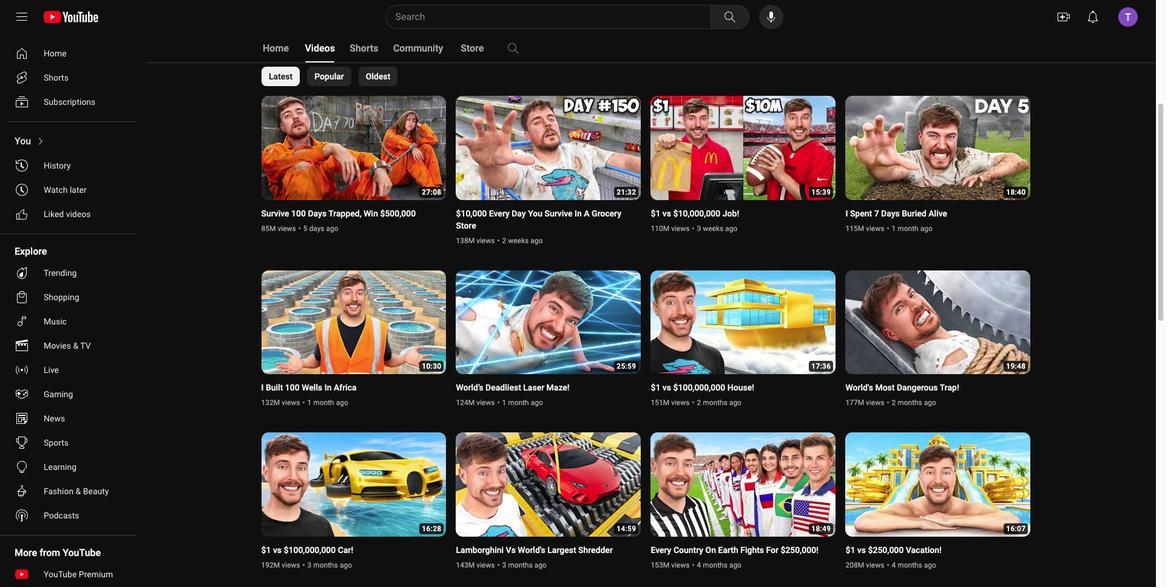Task type: describe. For each thing, give the bounding box(es) containing it.
16:28
[[422, 525, 442, 534]]

music
[[44, 317, 67, 327]]

i built 100 wells in africa
[[261, 383, 357, 393]]

$1 vs $100,000,000 car!
[[261, 546, 354, 555]]

0 vertical spatial 100
[[292, 209, 306, 218]]

ago for days
[[921, 224, 933, 233]]

208m views
[[846, 562, 885, 570]]

vacation!
[[906, 546, 942, 555]]

1 vertical spatial youtube
[[44, 570, 77, 580]]

country
[[674, 546, 704, 555]]

& for beauty
[[76, 487, 81, 497]]

138m
[[456, 237, 475, 245]]

7
[[875, 209, 880, 218]]

1 vertical spatial shorts
[[44, 73, 69, 83]]

153m views
[[651, 562, 690, 570]]

avatar image image
[[1119, 7, 1139, 27]]

27:08 link
[[261, 96, 447, 201]]

lamborghini vs world's largest shredder
[[456, 546, 613, 555]]

more from youtube
[[15, 548, 101, 559]]

buried
[[903, 209, 927, 218]]

85m
[[261, 224, 276, 233]]

0 horizontal spatial home
[[44, 49, 67, 58]]

21:32
[[617, 188, 637, 196]]

$1 for $1 vs $250,000 vacation!
[[846, 546, 856, 555]]

on
[[706, 546, 717, 555]]

21 minutes, 32 seconds element
[[617, 188, 637, 196]]

views for $1 vs $250,000 vacation!
[[867, 562, 885, 570]]

1 for in
[[308, 399, 312, 408]]

views for every country on earth fights for $250,000!
[[672, 562, 690, 570]]

19:48
[[1007, 363, 1027, 371]]

store inside $10,000 every day you survive in a grocery store
[[456, 221, 477, 230]]

news
[[44, 414, 65, 424]]

151m
[[651, 399, 670, 408]]

ago for maze!
[[531, 399, 543, 408]]

17:36 link
[[651, 271, 836, 376]]

$250,000!
[[781, 546, 819, 555]]

youtube premium
[[44, 570, 113, 580]]

views for world's most dangerous trap!
[[867, 399, 885, 408]]

10:30 link
[[261, 271, 447, 376]]

i spent 7 days buried alive link
[[846, 207, 948, 220]]

18:49 link
[[651, 433, 836, 538]]

2 for $100,000,000
[[697, 399, 702, 408]]

months for trap!
[[898, 399, 923, 408]]

$1 vs $10,000,000 job! link
[[651, 207, 740, 220]]

popular
[[314, 72, 344, 81]]

10:30
[[422, 363, 442, 371]]

survive inside survive 100 days trapped, win $500,000 by mrbeast 85,705,255 views 5 days ago 27 minutes element
[[261, 209, 289, 218]]

16 minutes, 28 seconds element
[[422, 525, 442, 534]]

143m views
[[456, 562, 495, 570]]

i spent 7 days buried alive
[[846, 209, 948, 218]]

1 month ago for buried
[[892, 224, 933, 233]]

later
[[70, 185, 87, 195]]

18 minutes, 40 seconds element
[[1007, 188, 1027, 196]]

views for $1 vs $100,000,000 car!
[[282, 562, 300, 570]]

$10,000 every day you survive in a grocery store by mrbeast 138,148,242 views 2 weeks ago 21 minutes element
[[456, 207, 627, 232]]

16:07
[[1007, 525, 1027, 534]]

3 months ago for world's
[[503, 562, 547, 570]]

views for i built 100 wells in africa
[[282, 399, 300, 408]]

3 months ago for $100,000,000
[[308, 562, 352, 570]]

history
[[44, 161, 71, 171]]

tv
[[80, 341, 91, 351]]

$1 vs $100,000,000 house! by mrbeast 151,862,865 views 2 months ago 17 minutes element
[[651, 382, 755, 394]]

subscriptions
[[44, 97, 96, 107]]

africa
[[334, 383, 357, 393]]

earth
[[719, 546, 739, 555]]

premium
[[79, 570, 113, 580]]

0 vertical spatial you
[[15, 135, 31, 147]]

views for $1 vs $100,000,000 house!
[[672, 399, 690, 408]]

latest
[[269, 72, 293, 81]]

2 months ago for $100,000,000
[[697, 399, 742, 408]]

a
[[584, 209, 590, 218]]

$100,000,000 for house!
[[674, 383, 726, 393]]

largest
[[548, 546, 577, 555]]

3 for $100,000,000
[[308, 562, 312, 570]]

ago for earth
[[730, 562, 742, 570]]

$1 vs $100,000,000 house! link
[[651, 382, 755, 394]]

$1 vs $250,000 vacation! link
[[846, 545, 942, 557]]

143m
[[456, 562, 475, 570]]

in inside $10,000 every day you survive in a grocery store
[[575, 209, 582, 218]]

4 months ago for earth
[[697, 562, 742, 570]]

world's most dangerous trap! by mrbeast 177,831,113 views 2 months ago 19 minutes element
[[846, 382, 960, 394]]

survive 100 days trapped, win $500,000 link
[[261, 207, 416, 220]]

every inside $10,000 every day you survive in a grocery store
[[489, 209, 510, 218]]

18:40 link
[[846, 96, 1031, 201]]

18:49
[[812, 525, 832, 534]]

most
[[876, 383, 895, 393]]

tab list containing latest
[[261, 67, 398, 86]]

grocery
[[592, 209, 622, 218]]

lamborghini vs world's largest shredder link
[[456, 545, 613, 557]]

from
[[40, 548, 60, 559]]

Search text field
[[396, 9, 708, 25]]

world's deadliest laser maze!
[[456, 383, 570, 393]]

ago for vacation!
[[925, 562, 937, 570]]

1 vertical spatial every
[[651, 546, 672, 555]]

$1 vs $10,000,000 job!
[[651, 209, 740, 218]]

$10,000 every day you survive in a grocery store link
[[456, 207, 627, 232]]

14 minutes, 59 seconds element
[[617, 525, 637, 534]]

world's inside lamborghini vs world's largest shredder by mrbeast 143,659,397 views 3 months ago 14 minutes, 59 seconds element
[[518, 546, 546, 555]]

dangerous
[[898, 383, 939, 393]]

maze!
[[547, 383, 570, 393]]

14:59 link
[[456, 433, 642, 538]]

25 minutes, 59 seconds element
[[617, 363, 637, 371]]

$10,000 every day you survive in a grocery store
[[456, 209, 622, 230]]

25:59 link
[[456, 271, 642, 376]]

more
[[15, 548, 37, 559]]

videos
[[66, 210, 91, 219]]

learning
[[44, 463, 77, 472]]

car!
[[338, 546, 354, 555]]

1 horizontal spatial 1
[[503, 399, 507, 408]]

tab list containing home
[[261, 34, 615, 63]]

vs for $1 vs $100,000,000 house!
[[663, 383, 672, 393]]

$1 vs $100,000,000 house!
[[651, 383, 755, 393]]

$1 for $1 vs $100,000,000 car!
[[261, 546, 271, 555]]

trapped,
[[329, 209, 362, 218]]

world's inside world's most dangerous trap! by mrbeast 177,831,113 views 2 months ago 19 minutes element
[[846, 383, 874, 393]]

Subscribe text field
[[383, 8, 421, 18]]

alive
[[929, 209, 948, 218]]

month for buried
[[898, 224, 919, 233]]

0 vertical spatial shorts
[[350, 42, 379, 54]]

138m views
[[456, 237, 495, 245]]

survive 100 days trapped, win $500,000
[[261, 209, 416, 218]]

explore
[[15, 246, 47, 257]]

movies & tv
[[44, 341, 91, 351]]

1 for buried
[[892, 224, 896, 233]]

15:39 link
[[651, 96, 836, 201]]

i built 100 wells in africa link
[[261, 382, 357, 394]]

27 minutes, 8 seconds element
[[422, 188, 442, 196]]

25:59
[[617, 363, 637, 371]]

views for $1 vs $10,000,000 job!
[[672, 224, 690, 233]]



Task type: vqa. For each thing, say whether or not it's contained in the screenshot.
'SUBSCRIPTIONS'
yes



Task type: locate. For each thing, give the bounding box(es) containing it.
110m
[[651, 224, 670, 233]]

2 months ago down "$1 vs $100,000,000 house!"
[[697, 399, 742, 408]]

oldest
[[366, 72, 390, 81]]

views right '85m'
[[278, 224, 296, 233]]

months down dangerous
[[898, 399, 923, 408]]

0 vertical spatial weeks
[[703, 224, 724, 233]]

$1 vs $250,000 vacation! by mrbeast 208,523,632 views 4 months ago 16 minutes element
[[846, 545, 942, 557]]

1 horizontal spatial weeks
[[703, 224, 724, 233]]

in right the wells
[[325, 383, 332, 393]]

survive up 85m views
[[261, 209, 289, 218]]

0 vertical spatial youtube
[[63, 548, 101, 559]]

built
[[266, 383, 283, 393]]

0 vertical spatial world's
[[846, 383, 874, 393]]

months for house!
[[703, 399, 728, 408]]

$100,000,000 up 151m views
[[674, 383, 726, 393]]

movies
[[44, 341, 71, 351]]

ago down $10,000 every day you survive in a grocery store in the top of the page
[[531, 237, 543, 245]]

1 month ago down world's deadliest laser maze! link
[[503, 399, 543, 408]]

16:28 link
[[261, 433, 447, 538]]

1 vertical spatial i
[[261, 383, 264, 393]]

home up subscriptions
[[44, 49, 67, 58]]

3 months ago down lamborghini vs world's largest shredder
[[503, 562, 547, 570]]

0 horizontal spatial 1 month ago
[[308, 399, 348, 408]]

you link
[[7, 129, 131, 154], [7, 129, 131, 154]]

2 horizontal spatial 2
[[892, 399, 896, 408]]

192m views
[[261, 562, 300, 570]]

2 for day
[[503, 237, 507, 245]]

$100,000,000
[[674, 383, 726, 393], [284, 546, 336, 555]]

0 horizontal spatial 3
[[308, 562, 312, 570]]

100 inside "link"
[[285, 383, 300, 393]]

2 horizontal spatial 3
[[697, 224, 702, 233]]

14:59
[[617, 525, 637, 534]]

every country on earth fights for $250,000!
[[651, 546, 819, 555]]

19 minutes, 48 seconds element
[[1007, 363, 1027, 371]]

movies & tv link
[[7, 334, 131, 358], [7, 334, 131, 358]]

vs up 208m views
[[858, 546, 867, 555]]

every left day
[[489, 209, 510, 218]]

2
[[503, 237, 507, 245], [697, 399, 702, 408], [892, 399, 896, 408]]

survive
[[261, 209, 289, 218], [545, 209, 573, 218]]

1 horizontal spatial days
[[882, 209, 900, 218]]

1 horizontal spatial survive
[[545, 209, 573, 218]]

months
[[703, 399, 728, 408], [898, 399, 923, 408], [313, 562, 338, 570], [508, 562, 533, 570], [703, 562, 728, 570], [898, 562, 923, 570]]

ago for house!
[[730, 399, 742, 408]]

&
[[73, 341, 78, 351], [76, 487, 81, 497]]

months down vacation!
[[898, 562, 923, 570]]

views right 192m
[[282, 562, 300, 570]]

192m
[[261, 562, 280, 570]]

0 horizontal spatial month
[[313, 399, 334, 408]]

videos
[[305, 42, 335, 54]]

1 horizontal spatial world's
[[846, 383, 874, 393]]

gaming link
[[7, 383, 131, 407], [7, 383, 131, 407]]

1 horizontal spatial 1 month ago
[[503, 399, 543, 408]]

3 for $10,000,000
[[697, 224, 702, 233]]

shopping
[[44, 293, 79, 302]]

lamborghini
[[456, 546, 504, 555]]

views for survive 100 days trapped, win $500,000
[[278, 224, 296, 233]]

$1 up 151m
[[651, 383, 661, 393]]

1 days from the left
[[308, 209, 327, 218]]

i for i built 100 wells in africa
[[261, 383, 264, 393]]

16:07 link
[[846, 433, 1031, 538]]

27:08
[[422, 188, 442, 196]]

0 vertical spatial i
[[846, 209, 849, 218]]

1 3 months ago from the left
[[308, 562, 352, 570]]

1 4 months ago from the left
[[697, 562, 742, 570]]

3 for world's
[[503, 562, 507, 570]]

month down world's deadliest laser maze! link
[[508, 399, 529, 408]]

$1 vs $250,000 vacation!
[[846, 546, 942, 555]]

0 vertical spatial in
[[575, 209, 582, 218]]

3 down vs
[[503, 562, 507, 570]]

& for tv
[[73, 341, 78, 351]]

days right 7
[[882, 209, 900, 218]]

views for world's deadliest laser maze!
[[477, 399, 495, 408]]

survive 100 days trapped, win $500,000 by mrbeast 85,705,255 views 5 days ago 27 minutes element
[[261, 207, 416, 220]]

0 vertical spatial store
[[461, 42, 484, 54]]

vs up 151m views
[[663, 383, 672, 393]]

$1 vs $100,000,000 car! link
[[261, 545, 354, 557]]

weeks for day
[[508, 237, 529, 245]]

shorts up the oldest
[[350, 42, 379, 54]]

0 horizontal spatial 1
[[308, 399, 312, 408]]

2 down world's most dangerous trap! by mrbeast 177,831,113 views 2 months ago 19 minutes element
[[892, 399, 896, 408]]

0 horizontal spatial survive
[[261, 209, 289, 218]]

21:32 link
[[456, 96, 642, 201]]

1 vertical spatial $100,000,000
[[284, 546, 336, 555]]

177m views
[[846, 399, 885, 408]]

in left a
[[575, 209, 582, 218]]

ago for trap!
[[925, 399, 937, 408]]

months down vs
[[508, 562, 533, 570]]

1 vertical spatial weeks
[[508, 237, 529, 245]]

lamborghini vs world's largest shredder by mrbeast 143,659,397 views 3 months ago 14 minutes, 59 seconds element
[[456, 545, 613, 557]]

liked
[[44, 210, 64, 219]]

0 horizontal spatial 4 months ago
[[697, 562, 742, 570]]

2 right 138m views
[[503, 237, 507, 245]]

4 for on
[[697, 562, 702, 570]]

ago for job!
[[726, 224, 738, 233]]

15:39
[[812, 188, 832, 196]]

ago down 'alive' on the top right
[[921, 224, 933, 233]]

1 vertical spatial you
[[528, 209, 543, 218]]

every up 153m
[[651, 546, 672, 555]]

month down buried
[[898, 224, 919, 233]]

views
[[278, 224, 296, 233], [672, 224, 690, 233], [867, 224, 885, 233], [477, 237, 495, 245], [282, 399, 300, 408], [477, 399, 495, 408], [672, 399, 690, 408], [867, 399, 885, 408], [282, 562, 300, 570], [477, 562, 495, 570], [672, 562, 690, 570], [867, 562, 885, 570]]

1 vertical spatial 100
[[285, 383, 300, 393]]

1 month ago for in
[[308, 399, 348, 408]]

sports
[[44, 438, 69, 448]]

ago for largest
[[535, 562, 547, 570]]

$1 vs $100,000,000 car! by mrbeast 192,531,677 views 3 months ago 16 minutes element
[[261, 545, 354, 557]]

ago for you
[[531, 237, 543, 245]]

views for i spent 7 days buried alive
[[867, 224, 885, 233]]

19:48 link
[[846, 271, 1031, 376]]

months for vacation!
[[898, 562, 923, 570]]

3 down $10,000,000
[[697, 224, 702, 233]]

0 horizontal spatial 3 months ago
[[308, 562, 352, 570]]

days up days
[[308, 209, 327, 218]]

fashion
[[44, 487, 74, 497]]

you inside $10,000 every day you survive in a grocery store
[[528, 209, 543, 218]]

views down most
[[867, 399, 885, 408]]

weeks for $10,000,000
[[703, 224, 724, 233]]

0 vertical spatial every
[[489, 209, 510, 218]]

shorts link
[[7, 66, 131, 90], [7, 66, 131, 90]]

you
[[15, 135, 31, 147], [528, 209, 543, 218]]

$250,000
[[869, 546, 904, 555]]

days
[[309, 224, 325, 233]]

views right 110m
[[672, 224, 690, 233]]

1 horizontal spatial 3
[[503, 562, 507, 570]]

months for largest
[[508, 562, 533, 570]]

$1 for $1 vs $100,000,000 house!
[[651, 383, 661, 393]]

views right 124m
[[477, 399, 495, 408]]

1 down deadliest
[[503, 399, 507, 408]]

home
[[263, 42, 289, 54], [44, 49, 67, 58]]

i left spent
[[846, 209, 849, 218]]

home up the latest
[[263, 42, 289, 54]]

1 tab list from the top
[[261, 34, 615, 63]]

1 vertical spatial world's
[[518, 546, 546, 555]]

views right 151m
[[672, 399, 690, 408]]

$10,000
[[456, 209, 487, 218]]

vs for $1 vs $250,000 vacation!
[[858, 546, 867, 555]]

1 horizontal spatial $100,000,000
[[674, 383, 726, 393]]

2 2 months ago from the left
[[892, 399, 937, 408]]

for
[[767, 546, 779, 555]]

ago for car!
[[340, 562, 352, 570]]

1 horizontal spatial home
[[263, 42, 289, 54]]

4 months ago down vacation!
[[892, 562, 937, 570]]

16 minutes, 7 seconds element
[[1007, 525, 1027, 534]]

ago down lamborghini vs world's largest shredder
[[535, 562, 547, 570]]

0 vertical spatial $100,000,000
[[674, 383, 726, 393]]

2 survive from the left
[[545, 209, 573, 218]]

store down the $10,000
[[456, 221, 477, 230]]

i inside "link"
[[261, 383, 264, 393]]

1 month ago down the wells
[[308, 399, 348, 408]]

$1 up 192m
[[261, 546, 271, 555]]

0 vertical spatial tab list
[[261, 34, 615, 63]]

5 days ago
[[303, 224, 339, 233]]

0 horizontal spatial world's
[[518, 546, 546, 555]]

2 3 months ago from the left
[[503, 562, 547, 570]]

i for i spent 7 days buried alive
[[846, 209, 849, 218]]

youtube up youtube premium
[[63, 548, 101, 559]]

1 horizontal spatial 4
[[892, 562, 896, 570]]

vs up 110m views
[[663, 209, 672, 218]]

0 vertical spatial &
[[73, 341, 78, 351]]

weeks down $10,000,000
[[703, 224, 724, 233]]

0 horizontal spatial i
[[261, 383, 264, 393]]

85m views
[[261, 224, 296, 233]]

1 down i spent 7 days buried alive link
[[892, 224, 896, 233]]

ago down job!
[[726, 224, 738, 233]]

world's most dangerous trap!
[[846, 383, 960, 393]]

music link
[[7, 310, 131, 334], [7, 310, 131, 334]]

1 horizontal spatial 4 months ago
[[892, 562, 937, 570]]

ago down every country on earth fights for $250,000! by mrbeast 153,178,989 views 4 months ago 18 minutes element
[[730, 562, 742, 570]]

4 for $250,000
[[892, 562, 896, 570]]

world's
[[846, 383, 874, 393], [518, 546, 546, 555]]

tab list down videos
[[261, 67, 398, 86]]

tab list
[[261, 34, 615, 63], [261, 67, 398, 86]]

2 for dangerous
[[892, 399, 896, 408]]

ago down house!
[[730, 399, 742, 408]]

0 horizontal spatial shorts
[[44, 73, 69, 83]]

$100,000,000 for car!
[[284, 546, 336, 555]]

0 horizontal spatial you
[[15, 135, 31, 147]]

0 horizontal spatial weeks
[[508, 237, 529, 245]]

watch later link
[[7, 178, 131, 202], [7, 178, 131, 202]]

views down country
[[672, 562, 690, 570]]

None search field
[[363, 5, 752, 29]]

4 down $1 vs $250,000 vacation! link
[[892, 562, 896, 570]]

0 horizontal spatial days
[[308, 209, 327, 218]]

177m
[[846, 399, 865, 408]]

2 4 from the left
[[892, 562, 896, 570]]

1 survive from the left
[[261, 209, 289, 218]]

1 horizontal spatial month
[[508, 399, 529, 408]]

2 down "$1 vs $100,000,000 house!"
[[697, 399, 702, 408]]

ago down dangerous
[[925, 399, 937, 408]]

tab list down subscribe button
[[261, 34, 615, 63]]

wells
[[302, 383, 323, 393]]

0 horizontal spatial every
[[489, 209, 510, 218]]

in inside "link"
[[325, 383, 332, 393]]

live
[[44, 366, 59, 375]]

2 months ago for dangerous
[[892, 399, 937, 408]]

17:36
[[812, 363, 832, 371]]

1 horizontal spatial i
[[846, 209, 849, 218]]

3 weeks ago
[[697, 224, 738, 233]]

208m
[[846, 562, 865, 570]]

watch later
[[44, 185, 87, 195]]

vs for $1 vs $10,000,000 job!
[[663, 209, 672, 218]]

ago for wells
[[336, 399, 348, 408]]

views right 138m
[[477, 237, 495, 245]]

job!
[[723, 209, 740, 218]]

0 horizontal spatial 2 months ago
[[697, 399, 742, 408]]

1 4 from the left
[[697, 562, 702, 570]]

$100,000,000 up 192m views
[[284, 546, 336, 555]]

17 minutes, 36 seconds element
[[812, 363, 832, 371]]

2 days from the left
[[882, 209, 900, 218]]

months down $1 vs $100,000,000 car!
[[313, 562, 338, 570]]

2 horizontal spatial 1 month ago
[[892, 224, 933, 233]]

survive left a
[[545, 209, 573, 218]]

0 horizontal spatial 2
[[503, 237, 507, 245]]

1 vertical spatial store
[[456, 221, 477, 230]]

every country on earth fights for $250,000! by mrbeast 153,178,989 views 4 months ago 18 minutes element
[[651, 545, 819, 557]]

shredder
[[579, 546, 613, 555]]

podcasts
[[44, 511, 79, 521]]

1 horizontal spatial 3 months ago
[[503, 562, 547, 570]]

month down the wells
[[313, 399, 334, 408]]

1 horizontal spatial 2
[[697, 399, 702, 408]]

0 horizontal spatial 4
[[697, 562, 702, 570]]

views for lamborghini vs world's largest shredder
[[477, 562, 495, 570]]

weeks down day
[[508, 237, 529, 245]]

1 down i built 100 wells in africa by mrbeast 132,427,862 views 1 month ago 10 minutes, 30 seconds element
[[308, 399, 312, 408]]

1 horizontal spatial shorts
[[350, 42, 379, 54]]

news link
[[7, 407, 131, 431], [7, 407, 131, 431]]

1 horizontal spatial in
[[575, 209, 582, 218]]

month
[[898, 224, 919, 233], [313, 399, 334, 408], [508, 399, 529, 408]]

3
[[697, 224, 702, 233], [308, 562, 312, 570], [503, 562, 507, 570]]

months for car!
[[313, 562, 338, 570]]

1 horizontal spatial every
[[651, 546, 672, 555]]

vs up 192m views
[[273, 546, 282, 555]]

$1 vs $10,000,000 job! by mrbeast 110,516,335 views 3 weeks ago 15 minutes element
[[651, 207, 740, 220]]

$1 for $1 vs $10,000,000 job!
[[651, 209, 661, 218]]

0 horizontal spatial in
[[325, 383, 332, 393]]

ago down the car! at the left
[[340, 562, 352, 570]]

3 months ago down the car! at the left
[[308, 562, 352, 570]]

3 months ago
[[308, 562, 352, 570], [503, 562, 547, 570]]

i left built
[[261, 383, 264, 393]]

100 up 5
[[292, 209, 306, 218]]

views down 7
[[867, 224, 885, 233]]

ago for trapped,
[[326, 224, 339, 233]]

100 right built
[[285, 383, 300, 393]]

ago down africa
[[336, 399, 348, 408]]

4 down country
[[697, 562, 702, 570]]

1 horizontal spatial you
[[528, 209, 543, 218]]

$1 up '208m'
[[846, 546, 856, 555]]

i built 100 wells in africa by mrbeast 132,427,862 views 1 month ago 10 minutes, 30 seconds element
[[261, 382, 357, 394]]

ago right days
[[326, 224, 339, 233]]

153m
[[651, 562, 670, 570]]

$500,000
[[380, 209, 416, 218]]

2 horizontal spatial 1
[[892, 224, 896, 233]]

1 month ago down buried
[[892, 224, 933, 233]]

ago down vacation!
[[925, 562, 937, 570]]

history link
[[7, 154, 131, 178], [7, 154, 131, 178]]

world's right vs
[[518, 546, 546, 555]]

124m
[[456, 399, 475, 408]]

views right 132m
[[282, 399, 300, 408]]

& left beauty
[[76, 487, 81, 497]]

1 vertical spatial in
[[325, 383, 332, 393]]

0 horizontal spatial $100,000,000
[[284, 546, 336, 555]]

youtube down more from youtube
[[44, 570, 77, 580]]

shorts up subscriptions
[[44, 73, 69, 83]]

2 horizontal spatial month
[[898, 224, 919, 233]]

2 tab list from the top
[[261, 67, 398, 86]]

vs for $1 vs $100,000,000 car!
[[273, 546, 282, 555]]

views down lamborghini
[[477, 562, 495, 570]]

2 4 months ago from the left
[[892, 562, 937, 570]]

1 vertical spatial &
[[76, 487, 81, 497]]

1 2 months ago from the left
[[697, 399, 742, 408]]

world's up '177m'
[[846, 383, 874, 393]]

2 months ago down dangerous
[[892, 399, 937, 408]]

youtube premium link
[[7, 563, 131, 587], [7, 563, 131, 587]]

1 vertical spatial tab list
[[261, 67, 398, 86]]

1 horizontal spatial 2 months ago
[[892, 399, 937, 408]]

community
[[393, 42, 443, 54]]

4 months ago down on
[[697, 562, 742, 570]]

18 minutes, 49 seconds element
[[812, 525, 832, 534]]

3 down $1 vs $100,000,000 car!
[[308, 562, 312, 570]]

& left tv
[[73, 341, 78, 351]]

ago down the laser
[[531, 399, 543, 408]]

win
[[364, 209, 378, 218]]

gaming
[[44, 390, 73, 400]]

months down on
[[703, 562, 728, 570]]

survive inside $10,000 every day you survive in a grocery store
[[545, 209, 573, 218]]

months down "$1 vs $100,000,000 house!"
[[703, 399, 728, 408]]

10 minutes, 30 seconds element
[[422, 363, 442, 371]]

store right community
[[461, 42, 484, 54]]

subscribe button
[[373, 2, 431, 24]]

laser
[[524, 383, 545, 393]]

i spent 7 days buried alive by mrbeast 115,693,669 views 1 month ago 18 minutes element
[[846, 207, 948, 220]]

months for earth
[[703, 562, 728, 570]]

15 minutes, 39 seconds element
[[812, 188, 832, 196]]

trap!
[[940, 383, 960, 393]]

month for in
[[313, 399, 334, 408]]

views for $10,000 every day you survive in a grocery store
[[477, 237, 495, 245]]

world's deadliest laser maze! link
[[456, 382, 570, 394]]

weeks
[[703, 224, 724, 233], [508, 237, 529, 245]]

views down $250,000
[[867, 562, 885, 570]]

world's deadliest laser maze! by mrbeast 124,427,936 views 1 month ago 25 minutes element
[[456, 382, 570, 394]]

1 month ago
[[892, 224, 933, 233], [308, 399, 348, 408], [503, 399, 543, 408]]

every country on earth fights for $250,000! link
[[651, 545, 819, 557]]

4 months ago for vacation!
[[892, 562, 937, 570]]

$1 up 110m
[[651, 209, 661, 218]]



